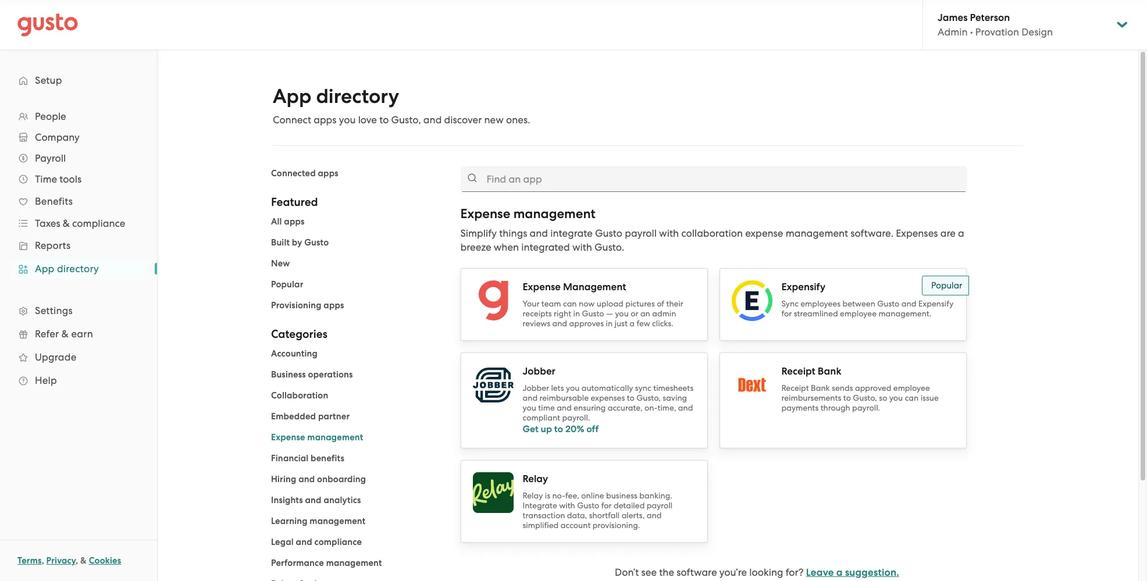 Task type: vqa. For each thing, say whether or not it's contained in the screenshot.
learn
no



Task type: describe. For each thing, give the bounding box(es) containing it.
so
[[880, 393, 888, 403]]

1 vertical spatial with
[[573, 242, 592, 253]]

embedded
[[271, 411, 316, 422]]

built
[[271, 237, 290, 248]]

reports
[[35, 240, 71, 251]]

the
[[660, 567, 675, 578]]

now
[[579, 299, 595, 308]]

provisioning apps link
[[271, 300, 344, 311]]

legal
[[271, 537, 294, 548]]

peterson
[[970, 12, 1010, 24]]

up
[[541, 424, 552, 435]]

compliance for legal and compliance
[[315, 537, 362, 548]]

gusto.
[[595, 242, 625, 253]]

upgrade
[[35, 352, 77, 363]]

just
[[615, 319, 628, 328]]

expense management your team can now upload pictures of their receipts right in gusto — you or an admin reviews and approves in just a few clicks.
[[523, 281, 684, 328]]

App Search field
[[461, 166, 967, 192]]

terms
[[17, 556, 42, 566]]

team
[[542, 299, 561, 308]]

help link
[[12, 370, 145, 391]]

list for featured
[[271, 215, 443, 313]]

don't
[[615, 567, 639, 578]]

management for expense management
[[307, 432, 363, 443]]

expensify logo image
[[732, 281, 773, 321]]

gusto inside expense management your team can now upload pictures of their receipts right in gusto — you or an admin reviews and approves in just a few clicks.
[[582, 309, 604, 318]]

analytics
[[324, 495, 361, 506]]

privacy link
[[46, 556, 76, 566]]

simplify
[[461, 228, 497, 239]]

and up learning management
[[305, 495, 322, 506]]

software.
[[851, 228, 894, 239]]

employees
[[801, 299, 841, 308]]

a inside expense management simplify things and integrate gusto payroll with collaboration expense management software. expenses are a breeze when integrated with gusto.
[[959, 228, 965, 239]]

app directory connect apps you love to gusto, and discover new ones.
[[273, 84, 531, 126]]

taxes
[[35, 218, 60, 229]]

few
[[637, 319, 650, 328]]

directory for app directory
[[57, 263, 99, 275]]

business operations link
[[271, 370, 353, 380]]

connect
[[273, 114, 311, 126]]

sync
[[782, 299, 799, 308]]

time,
[[658, 403, 676, 413]]

expenses
[[896, 228, 938, 239]]

expenses
[[591, 393, 625, 403]]

2 vertical spatial a
[[837, 567, 843, 579]]

business
[[271, 370, 306, 380]]

approves
[[569, 319, 604, 328]]

hiring and onboarding link
[[271, 474, 366, 485]]

and inside expensify sync employees between gusto and expensify for streamlined employee management.
[[902, 299, 917, 308]]

gusto inside list
[[304, 237, 329, 248]]

gusto, inside jobber jobber lets you automatically sync timesheets and reimbursable expenses to gusto, saving you time and ensuring accurate, on-time, and compliant payroll. get up to 20% off
[[637, 393, 661, 403]]

on-
[[645, 403, 658, 413]]

0 vertical spatial in
[[574, 309, 580, 318]]

reimbursements
[[782, 393, 842, 403]]

•
[[971, 26, 973, 38]]

management
[[563, 281, 626, 293]]

legal and compliance
[[271, 537, 362, 548]]

you inside expense management your team can now upload pictures of their receipts right in gusto — you or an admin reviews and approves in just a few clicks.
[[615, 309, 629, 318]]

expense
[[746, 228, 784, 239]]

time
[[538, 403, 555, 413]]

receipt bank logo image
[[732, 365, 773, 406]]

love
[[358, 114, 377, 126]]

gusto inside expense management simplify things and integrate gusto payroll with collaboration expense management software. expenses are a breeze when integrated with gusto.
[[595, 228, 623, 239]]

can inside expense management your team can now upload pictures of their receipts right in gusto — you or an admin reviews and approves in just a few clicks.
[[563, 299, 577, 308]]

popular inside list
[[271, 279, 303, 290]]

collaboration
[[271, 391, 328, 401]]

reviews
[[523, 319, 551, 328]]

payroll. inside jobber jobber lets you automatically sync timesheets and reimbursable expenses to gusto, saving you time and ensuring accurate, on-time, and compliant payroll. get up to 20% off
[[562, 413, 590, 423]]

operations
[[308, 370, 353, 380]]

setup link
[[12, 70, 145, 91]]

performance management
[[271, 558, 382, 569]]

0 vertical spatial with
[[659, 228, 679, 239]]

benefits
[[35, 196, 73, 207]]

performance management link
[[271, 558, 382, 569]]

and down the reimbursable
[[557, 403, 572, 413]]

benefits
[[311, 453, 345, 464]]

integrated
[[522, 242, 570, 253]]

management.
[[879, 309, 932, 318]]

transaction
[[523, 511, 565, 520]]

20%
[[566, 424, 585, 435]]

payroll inside relay relay is no-fee, online business banking. integrate with gusto for detailed payroll transaction data, shortfall alerts, and simplified account provisioning.
[[647, 501, 673, 510]]

settings
[[35, 305, 73, 317]]

time tools button
[[12, 169, 145, 190]]

accounting
[[271, 349, 318, 359]]

and inside app directory connect apps you love to gusto, and discover new ones.
[[424, 114, 442, 126]]

no-
[[553, 491, 566, 500]]

expense inside list
[[271, 432, 305, 443]]

compliant
[[523, 413, 560, 423]]

alerts,
[[622, 511, 645, 520]]

detailed
[[614, 501, 645, 510]]

collaboration
[[682, 228, 743, 239]]

1 vertical spatial expensify
[[919, 299, 954, 308]]

and inside expense management simplify things and integrate gusto payroll with collaboration expense management software. expenses are a breeze when integrated with gusto.
[[530, 228, 548, 239]]

1 horizontal spatial popular
[[932, 281, 963, 291]]

upgrade link
[[12, 347, 145, 368]]

learning
[[271, 516, 308, 527]]

company button
[[12, 127, 145, 148]]

upload
[[597, 299, 624, 308]]

all apps link
[[271, 216, 305, 227]]

embedded partner link
[[271, 411, 350, 422]]

apps for provisioning apps
[[324, 300, 344, 311]]

things
[[499, 228, 527, 239]]

payroll. inside receipt bank receipt bank sends approved employee reimbursements to gusto, so you can issue payments through payroll.
[[853, 403, 881, 413]]

built by gusto
[[271, 237, 329, 248]]

categories
[[271, 328, 328, 341]]

management right expense
[[786, 228, 849, 239]]

integrate
[[523, 501, 557, 510]]

expensify sync employees between gusto and expensify for streamlined employee management.
[[782, 281, 954, 318]]

learning management
[[271, 516, 366, 527]]

to right up at left bottom
[[555, 424, 563, 435]]

sync
[[635, 384, 652, 393]]

expense for expense management
[[523, 281, 561, 293]]

reports link
[[12, 235, 145, 256]]

gusto, inside app directory connect apps you love to gusto, and discover new ones.
[[391, 114, 421, 126]]

expense for expense management
[[461, 206, 511, 222]]

by
[[292, 237, 302, 248]]

and inside expense management your team can now upload pictures of their receipts right in gusto — you or an admin reviews and approves in just a few clicks.
[[553, 319, 567, 328]]

management for learning management
[[310, 516, 366, 527]]

connected apps
[[271, 168, 339, 179]]

relay relay is no-fee, online business banking. integrate with gusto for detailed payroll transaction data, shortfall alerts, and simplified account provisioning.
[[523, 473, 673, 530]]



Task type: locate. For each thing, give the bounding box(es) containing it.
relay up the is
[[523, 473, 548, 485]]

gusto, down approved
[[853, 393, 878, 403]]

with down the fee,
[[559, 501, 575, 510]]

you up compliant on the bottom
[[523, 403, 537, 413]]

can inside receipt bank receipt bank sends approved employee reimbursements to gusto, so you can issue payments through payroll.
[[905, 393, 919, 403]]

privacy
[[46, 556, 76, 566]]

discover
[[444, 114, 482, 126]]

0 vertical spatial compliance
[[72, 218, 125, 229]]

people button
[[12, 106, 145, 127]]

directory up love
[[316, 84, 399, 108]]

compliance for taxes & compliance
[[72, 218, 125, 229]]

a right are
[[959, 228, 965, 239]]

1 horizontal spatial app
[[273, 84, 312, 108]]

setup
[[35, 74, 62, 86]]

1 , from the left
[[42, 556, 44, 566]]

directory down reports link at the left of page
[[57, 263, 99, 275]]

0 vertical spatial receipt
[[782, 365, 816, 378]]

home image
[[17, 13, 78, 36]]

when
[[494, 242, 519, 253]]

2 , from the left
[[76, 556, 78, 566]]

and down the right
[[553, 319, 567, 328]]

0 horizontal spatial payroll.
[[562, 413, 590, 423]]

2 jobber from the top
[[523, 384, 549, 393]]

list containing people
[[0, 106, 157, 392]]

expense inside expense management simplify things and integrate gusto payroll with collaboration expense management software. expenses are a breeze when integrated with gusto.
[[461, 206, 511, 222]]

business operations
[[271, 370, 353, 380]]

can
[[563, 299, 577, 308], [905, 393, 919, 403]]

expensify
[[782, 281, 826, 293], [919, 299, 954, 308]]

and right legal
[[296, 537, 312, 548]]

0 vertical spatial directory
[[316, 84, 399, 108]]

expense
[[461, 206, 511, 222], [523, 281, 561, 293], [271, 432, 305, 443]]

directory inside app directory connect apps you love to gusto, and discover new ones.
[[316, 84, 399, 108]]

connected apps link
[[271, 168, 339, 179]]

in up approves
[[574, 309, 580, 318]]

time tools
[[35, 173, 82, 185]]

app for app directory connect apps you love to gusto, and discover new ones.
[[273, 84, 312, 108]]

you up just
[[615, 309, 629, 318]]

1 horizontal spatial expensify
[[919, 299, 954, 308]]

you right so
[[890, 393, 903, 403]]

None search field
[[461, 166, 967, 192]]

0 vertical spatial jobber
[[523, 365, 556, 378]]

embedded partner
[[271, 411, 350, 422]]

issue
[[921, 393, 939, 403]]

expensify up management.
[[919, 299, 954, 308]]

and left discover
[[424, 114, 442, 126]]

terms link
[[17, 556, 42, 566]]

performance
[[271, 558, 324, 569]]

lets
[[551, 384, 564, 393]]

1 horizontal spatial employee
[[894, 384, 930, 393]]

app down reports
[[35, 263, 54, 275]]

you inside receipt bank receipt bank sends approved employee reimbursements to gusto, so you can issue payments through payroll.
[[890, 393, 903, 403]]

2 horizontal spatial a
[[959, 228, 965, 239]]

all
[[271, 216, 282, 227]]

and up compliant on the bottom
[[523, 393, 538, 403]]

management for expense management simplify things and integrate gusto payroll with collaboration expense management software. expenses are a breeze when integrated with gusto.
[[514, 206, 596, 222]]

their
[[667, 299, 684, 308]]

gusto inside expensify sync employees between gusto and expensify for streamlined employee management.
[[878, 299, 900, 308]]

hiring
[[271, 474, 296, 485]]

1 vertical spatial app
[[35, 263, 54, 275]]

gusto, inside receipt bank receipt bank sends approved employee reimbursements to gusto, so you can issue payments through payroll.
[[853, 393, 878, 403]]

shortfall
[[589, 511, 620, 520]]

to
[[380, 114, 389, 126], [627, 393, 635, 403], [844, 393, 851, 403], [555, 424, 563, 435]]

management up integrate
[[514, 206, 596, 222]]

1 vertical spatial receipt
[[782, 384, 809, 393]]

popular
[[271, 279, 303, 290], [932, 281, 963, 291]]

compliance inside dropdown button
[[72, 218, 125, 229]]

gusto down online
[[577, 501, 600, 510]]

employee up issue
[[894, 384, 930, 393]]

1 horizontal spatial ,
[[76, 556, 78, 566]]

hiring and onboarding
[[271, 474, 366, 485]]

0 horizontal spatial popular
[[271, 279, 303, 290]]

ones.
[[506, 114, 531, 126]]

& inside dropdown button
[[63, 218, 70, 229]]

management
[[514, 206, 596, 222], [786, 228, 849, 239], [307, 432, 363, 443], [310, 516, 366, 527], [326, 558, 382, 569]]

1 vertical spatial payroll.
[[562, 413, 590, 423]]

expense inside expense management your team can now upload pictures of their receipts right in gusto — you or an admin reviews and approves in just a few clicks.
[[523, 281, 561, 293]]

don't see the software you're looking for? leave a suggestion.
[[615, 567, 900, 579]]

and down financial benefits
[[299, 474, 315, 485]]

1 vertical spatial payroll
[[647, 501, 673, 510]]

admin
[[938, 26, 968, 38]]

bank
[[818, 365, 842, 378], [811, 384, 830, 393]]

0 horizontal spatial expensify
[[782, 281, 826, 293]]

app up connect
[[273, 84, 312, 108]]

jobber up the lets
[[523, 365, 556, 378]]

a inside expense management your team can now upload pictures of their receipts right in gusto — you or an admin reviews and approves in just a few clicks.
[[630, 319, 635, 328]]

is
[[545, 491, 551, 500]]

list
[[0, 106, 157, 392], [271, 215, 443, 313], [271, 347, 443, 581]]

directory inside "link"
[[57, 263, 99, 275]]

1 horizontal spatial for
[[782, 309, 792, 318]]

receipts
[[523, 309, 552, 318]]

compliance up performance management link
[[315, 537, 362, 548]]

list containing all apps
[[271, 215, 443, 313]]

app directory link
[[12, 258, 145, 279]]

insights and analytics link
[[271, 495, 361, 506]]

simplified
[[523, 521, 559, 530]]

0 vertical spatial employee
[[840, 309, 877, 318]]

can left issue
[[905, 393, 919, 403]]

apps for connected apps
[[318, 168, 339, 179]]

to inside receipt bank receipt bank sends approved employee reimbursements to gusto, so you can issue payments through payroll.
[[844, 393, 851, 403]]

1 horizontal spatial gusto,
[[637, 393, 661, 403]]

& left the cookies button
[[80, 556, 87, 566]]

bank up sends in the bottom right of the page
[[818, 365, 842, 378]]

popular down new
[[271, 279, 303, 290]]

expense up the 'financial'
[[271, 432, 305, 443]]

apps right connected
[[318, 168, 339, 179]]

apps inside app directory connect apps you love to gusto, and discover new ones.
[[314, 114, 337, 126]]

jobber logo image
[[473, 368, 514, 403]]

can up the right
[[563, 299, 577, 308]]

0 horizontal spatial a
[[630, 319, 635, 328]]

0 vertical spatial expense
[[461, 206, 511, 222]]

0 vertical spatial a
[[959, 228, 965, 239]]

featured
[[271, 196, 318, 209]]

financial
[[271, 453, 309, 464]]

and up integrated
[[530, 228, 548, 239]]

1 vertical spatial employee
[[894, 384, 930, 393]]

directory for app directory connect apps you love to gusto, and discover new ones.
[[316, 84, 399, 108]]

bank up reimbursements on the bottom of page
[[811, 384, 830, 393]]

payroll button
[[12, 148, 145, 169]]

1 vertical spatial jobber
[[523, 384, 549, 393]]

, left the cookies button
[[76, 556, 78, 566]]

2 relay from the top
[[523, 491, 543, 500]]

2 vertical spatial expense
[[271, 432, 305, 443]]

employee inside receipt bank receipt bank sends approved employee reimbursements to gusto, so you can issue payments through payroll.
[[894, 384, 930, 393]]

apps for all apps
[[284, 216, 305, 227]]

built by gusto link
[[271, 237, 329, 248]]

list containing accounting
[[271, 347, 443, 581]]

expensify up sync
[[782, 281, 826, 293]]

apps right the provisioning
[[324, 300, 344, 311]]

and down saving
[[678, 403, 693, 413]]

& for earn
[[62, 328, 69, 340]]

pictures
[[626, 299, 655, 308]]

1 horizontal spatial expense
[[461, 206, 511, 222]]

0 vertical spatial payroll.
[[853, 403, 881, 413]]

payroll. down so
[[853, 403, 881, 413]]

to up accurate,
[[627, 393, 635, 403]]

1 horizontal spatial compliance
[[315, 537, 362, 548]]

list for categories
[[271, 347, 443, 581]]

relay logo image
[[473, 472, 514, 513]]

0 horizontal spatial compliance
[[72, 218, 125, 229]]

0 vertical spatial for
[[782, 309, 792, 318]]

in
[[574, 309, 580, 318], [606, 319, 613, 328]]

between
[[843, 299, 876, 308]]

& left "earn"
[[62, 328, 69, 340]]

1 jobber from the top
[[523, 365, 556, 378]]

1 vertical spatial compliance
[[315, 537, 362, 548]]

employee down between
[[840, 309, 877, 318]]

and up management.
[[902, 299, 917, 308]]

an
[[641, 309, 651, 318]]

1 horizontal spatial in
[[606, 319, 613, 328]]

and down banking.
[[647, 511, 662, 520]]

0 vertical spatial expensify
[[782, 281, 826, 293]]

payroll
[[625, 228, 657, 239], [647, 501, 673, 510]]

1 receipt from the top
[[782, 365, 816, 378]]

0 horizontal spatial employee
[[840, 309, 877, 318]]

gusto up management.
[[878, 299, 900, 308]]

0 vertical spatial &
[[63, 218, 70, 229]]

see
[[642, 567, 657, 578]]

for up shortfall
[[602, 501, 612, 510]]

0 horizontal spatial in
[[574, 309, 580, 318]]

2 vertical spatial &
[[80, 556, 87, 566]]

1 horizontal spatial payroll.
[[853, 403, 881, 413]]

new
[[484, 114, 504, 126]]

gusto, right love
[[391, 114, 421, 126]]

1 vertical spatial &
[[62, 328, 69, 340]]

0 vertical spatial bank
[[818, 365, 842, 378]]

refer
[[35, 328, 59, 340]]

0 horizontal spatial app
[[35, 263, 54, 275]]

0 vertical spatial app
[[273, 84, 312, 108]]

expense management
[[271, 432, 363, 443]]

apps right connect
[[314, 114, 337, 126]]

&
[[63, 218, 70, 229], [62, 328, 69, 340], [80, 556, 87, 566]]

& right taxes
[[63, 218, 70, 229]]

gusto, up on- at the bottom of page
[[637, 393, 661, 403]]

clicks.
[[652, 319, 674, 328]]

1 vertical spatial directory
[[57, 263, 99, 275]]

1 vertical spatial can
[[905, 393, 919, 403]]

receipt bank receipt bank sends approved employee reimbursements to gusto, so you can issue payments through payroll.
[[782, 365, 939, 413]]

are
[[941, 228, 956, 239]]

leave a suggestion. button
[[806, 566, 900, 580]]

looking
[[750, 567, 784, 578]]

0 vertical spatial payroll
[[625, 228, 657, 239]]

in down —
[[606, 319, 613, 328]]

1 vertical spatial for
[[602, 501, 612, 510]]

management for performance management
[[326, 558, 382, 569]]

approved
[[855, 384, 892, 393]]

for inside relay relay is no-fee, online business banking. integrate with gusto for detailed payroll transaction data, shortfall alerts, and simplified account provisioning.
[[602, 501, 612, 510]]

2 vertical spatial with
[[559, 501, 575, 510]]

tools
[[60, 173, 82, 185]]

design
[[1022, 26, 1053, 38]]

app for app directory
[[35, 263, 54, 275]]

gusto right by
[[304, 237, 329, 248]]

0 vertical spatial relay
[[523, 473, 548, 485]]

1 horizontal spatial a
[[837, 567, 843, 579]]

0 horizontal spatial gusto,
[[391, 114, 421, 126]]

gusto down now
[[582, 309, 604, 318]]

app inside "link"
[[35, 263, 54, 275]]

1 vertical spatial a
[[630, 319, 635, 328]]

popular up management.
[[932, 281, 963, 291]]

1 vertical spatial bank
[[811, 384, 830, 393]]

with left collaboration
[[659, 228, 679, 239]]

0 horizontal spatial directory
[[57, 263, 99, 275]]

2 receipt from the top
[[782, 384, 809, 393]]

taxes & compliance button
[[12, 213, 145, 234]]

expense management logo image
[[473, 281, 514, 321]]

0 horizontal spatial can
[[563, 299, 577, 308]]

expense up simplify
[[461, 206, 511, 222]]

0 vertical spatial can
[[563, 299, 577, 308]]

with down integrate
[[573, 242, 592, 253]]

a right leave
[[837, 567, 843, 579]]

data,
[[567, 511, 587, 520]]

payroll inside expense management simplify things and integrate gusto payroll with collaboration expense management software. expenses are a breeze when integrated with gusto.
[[625, 228, 657, 239]]

jobber left the lets
[[523, 384, 549, 393]]

get
[[523, 424, 539, 435]]

management down partner
[[307, 432, 363, 443]]

banking.
[[640, 491, 673, 500]]

management down analytics
[[310, 516, 366, 527]]

off
[[587, 424, 599, 435]]

apps right all
[[284, 216, 305, 227]]

settings link
[[12, 300, 145, 321]]

0 horizontal spatial for
[[602, 501, 612, 510]]

legal and compliance link
[[271, 537, 362, 548]]

to down sends in the bottom right of the page
[[844, 393, 851, 403]]

to right love
[[380, 114, 389, 126]]

1 horizontal spatial can
[[905, 393, 919, 403]]

0 horizontal spatial expense
[[271, 432, 305, 443]]

you left love
[[339, 114, 356, 126]]

1 vertical spatial expense
[[523, 281, 561, 293]]

gusto up gusto. on the right of the page
[[595, 228, 623, 239]]

payroll. up the 20%
[[562, 413, 590, 423]]

1 vertical spatial in
[[606, 319, 613, 328]]

expense up team
[[523, 281, 561, 293]]

0 horizontal spatial ,
[[42, 556, 44, 566]]

1 relay from the top
[[523, 473, 548, 485]]

james peterson admin • provation design
[[938, 12, 1053, 38]]

provisioning
[[271, 300, 322, 311]]

2 horizontal spatial gusto,
[[853, 393, 878, 403]]

to inside app directory connect apps you love to gusto, and discover new ones.
[[380, 114, 389, 126]]

learning management link
[[271, 516, 366, 527]]

and inside relay relay is no-fee, online business banking. integrate with gusto for detailed payroll transaction data, shortfall alerts, and simplified account provisioning.
[[647, 511, 662, 520]]

management down legal and compliance
[[326, 558, 382, 569]]

with inside relay relay is no-fee, online business banking. integrate with gusto for detailed payroll transaction data, shortfall alerts, and simplified account provisioning.
[[559, 501, 575, 510]]

provation
[[976, 26, 1020, 38]]

refer & earn link
[[12, 324, 145, 345]]

relay up integrate
[[523, 491, 543, 500]]

1 horizontal spatial directory
[[316, 84, 399, 108]]

integrate
[[551, 228, 593, 239]]

compliance down 'benefits' link
[[72, 218, 125, 229]]

you up the reimbursable
[[566, 384, 580, 393]]

, left the privacy link
[[42, 556, 44, 566]]

gusto navigation element
[[0, 50, 157, 411]]

app inside app directory connect apps you love to gusto, and discover new ones.
[[273, 84, 312, 108]]

a down or
[[630, 319, 635, 328]]

,
[[42, 556, 44, 566], [76, 556, 78, 566]]

1 vertical spatial relay
[[523, 491, 543, 500]]

provisioning apps
[[271, 300, 344, 311]]

& for compliance
[[63, 218, 70, 229]]

gusto inside relay relay is no-fee, online business banking. integrate with gusto for detailed payroll transaction data, shortfall alerts, and simplified account provisioning.
[[577, 501, 600, 510]]

all apps
[[271, 216, 305, 227]]

sends
[[832, 384, 853, 393]]

relay
[[523, 473, 548, 485], [523, 491, 543, 500]]

you're
[[720, 567, 747, 578]]

you inside app directory connect apps you love to gusto, and discover new ones.
[[339, 114, 356, 126]]

2 horizontal spatial expense
[[523, 281, 561, 293]]

for inside expensify sync employees between gusto and expensify for streamlined employee management.
[[782, 309, 792, 318]]

employee inside expensify sync employees between gusto and expensify for streamlined employee management.
[[840, 309, 877, 318]]

for down sync
[[782, 309, 792, 318]]



